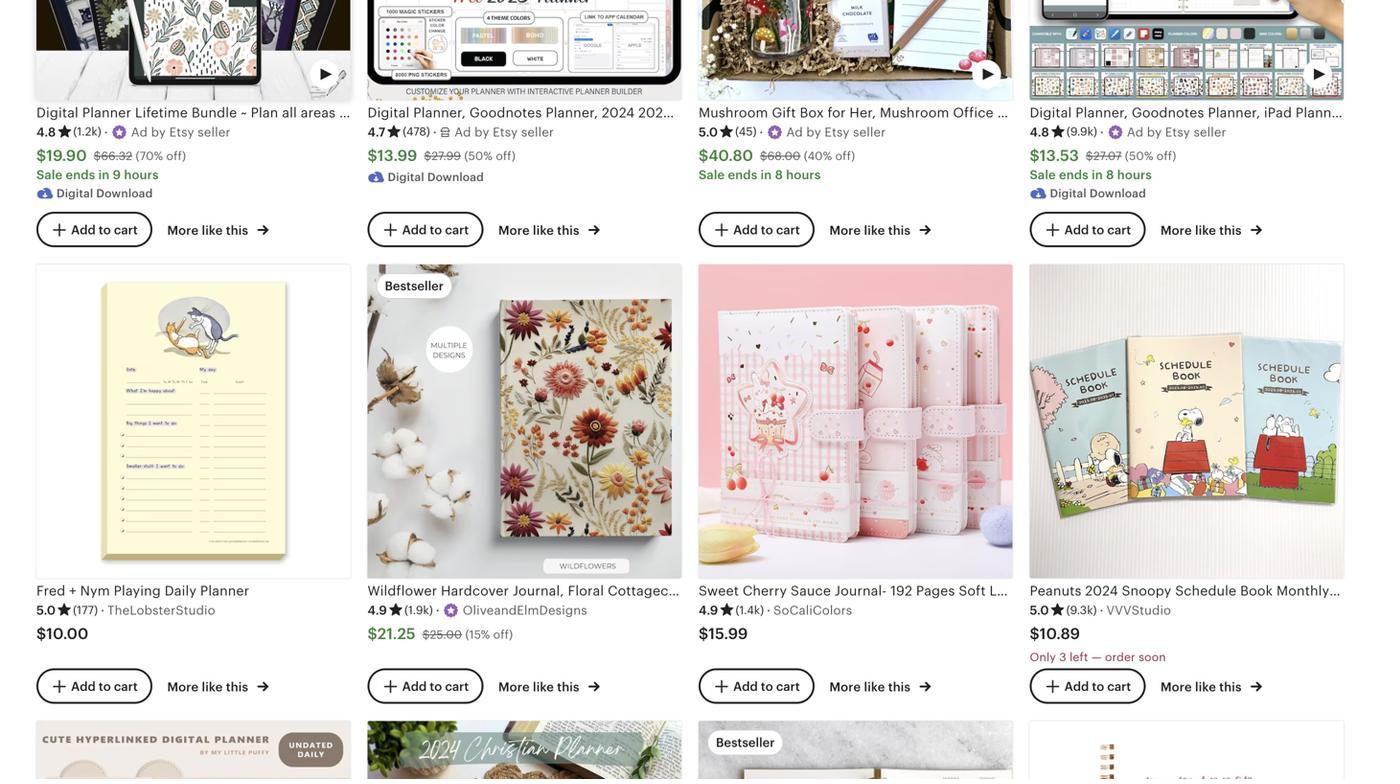 Task type: locate. For each thing, give the bounding box(es) containing it.
add for (1.9k)
[[402, 680, 427, 694]]

5.0
[[699, 125, 718, 139], [36, 603, 56, 618], [1030, 603, 1049, 618]]

8 inside $ 40.80 $ 68.00 (40% off) sale ends in 8 hours
[[775, 168, 783, 182]]

sale inside $ 40.80 $ 68.00 (40% off) sale ends in 8 hours
[[699, 168, 725, 182]]

0 horizontal spatial 4.8
[[36, 125, 56, 139]]

10.89
[[1040, 626, 1081, 643]]

1 horizontal spatial digital download
[[388, 171, 484, 184]]

$ left 27.07
[[1030, 147, 1040, 164]]

more like this link for (9.3k)
[[1161, 676, 1262, 696]]

digital planner lifetime bundle ~ plan all areas of life ~ beginner friendly ~ plan all areas of life ~ goodnotes, noteshelf, notability + image
[[36, 0, 350, 100]]

(50%
[[464, 150, 493, 163], [1125, 150, 1154, 163]]

1 vertical spatial bestseller
[[716, 736, 775, 750]]

cart down 25.00
[[445, 680, 469, 694]]

0 horizontal spatial hours
[[124, 168, 159, 182]]

4.8 up 13.53
[[1030, 125, 1050, 139]]

product video element
[[36, 0, 350, 100], [699, 0, 1013, 100], [1030, 0, 1344, 100]]

· for (478)
[[433, 125, 437, 139]]

66.32
[[101, 150, 132, 163]]

like for (45)
[[864, 223, 885, 238]]

2 ends from the left
[[728, 168, 758, 182]]

(50% inside $ 13.53 $ 27.07 (50% off) sale ends in 8 hours
[[1125, 150, 1154, 163]]

add to cart button for (1.9k)
[[368, 669, 483, 704]]

1 (50% from the left
[[464, 150, 493, 163]]

cart up cute undated digital planner/ realistic digital planner/ undated digital planner/ cute digital planner/ daily digital planner goodnotes cute image at left
[[114, 680, 138, 694]]

1 horizontal spatial hours
[[786, 168, 821, 182]]

digital
[[388, 171, 425, 184], [57, 187, 93, 200], [1050, 187, 1087, 200]]

cart down 9
[[114, 223, 138, 237]]

more like this
[[167, 223, 252, 238], [499, 223, 583, 238], [830, 223, 914, 238], [1161, 223, 1245, 238], [167, 680, 252, 695], [499, 680, 583, 695], [830, 680, 914, 695], [1161, 680, 1245, 695]]

add to cart button down $ 13.53 $ 27.07 (50% off) sale ends in 8 hours
[[1030, 212, 1146, 247]]

4.8 up 19.90
[[36, 125, 56, 139]]

· right (1.9k)
[[436, 603, 440, 618]]

fred + nym playing daily planner
[[36, 583, 249, 599]]

add to cart button down $ 40.80 $ 68.00 (40% off) sale ends in 8 hours
[[699, 212, 815, 247]]

40.80
[[709, 147, 753, 164]]

add to cart button for (1.2k)
[[36, 212, 152, 247]]

add
[[71, 223, 96, 237], [402, 223, 427, 237], [734, 223, 758, 237], [1065, 223, 1089, 237], [71, 680, 96, 694], [402, 680, 427, 694], [734, 680, 758, 694], [1065, 680, 1089, 694]]

3 product video element from the left
[[1030, 0, 1344, 100]]

$ 19.90 $ 66.32 (70% off) sale ends in 9 hours
[[36, 147, 186, 182]]

more for (1.2k)
[[167, 223, 199, 238]]

2 horizontal spatial ends
[[1059, 168, 1089, 182]]

more like this link
[[167, 219, 269, 239], [499, 219, 600, 239], [830, 219, 931, 239], [1161, 219, 1262, 239], [167, 676, 269, 696], [499, 676, 600, 696], [830, 676, 931, 696], [1161, 676, 1262, 696]]

cart for (1.9k)
[[445, 680, 469, 694]]

2 horizontal spatial product video element
[[1030, 0, 1344, 100]]

0 horizontal spatial digital
[[57, 187, 93, 200]]

add down 'left'
[[1065, 680, 1089, 694]]

0 horizontal spatial digital download
[[57, 187, 153, 200]]

(1.4k)
[[736, 604, 764, 617]]

2 horizontal spatial 5.0
[[1030, 603, 1049, 618]]

· right (45)
[[760, 125, 764, 139]]

ends inside $ 19.90 $ 66.32 (70% off) sale ends in 9 hours
[[66, 168, 95, 182]]

cart down $ 13.53 $ 27.07 (50% off) sale ends in 8 hours
[[1108, 223, 1132, 237]]

off) right (40%
[[836, 150, 855, 163]]

2 horizontal spatial in
[[1092, 168, 1103, 182]]

· for (9.9k)
[[1100, 125, 1104, 139]]

hours down 27.07
[[1118, 168, 1152, 182]]

add to cart for (9.9k)
[[1065, 223, 1132, 237]]

more like this link for (9.9k)
[[1161, 219, 1262, 239]]

sale down 19.90
[[36, 168, 63, 182]]

add to cart down $ 13.53 $ 27.07 (50% off) sale ends in 8 hours
[[1065, 223, 1132, 237]]

1 horizontal spatial bestseller
[[716, 736, 775, 750]]

0 horizontal spatial product video element
[[36, 0, 350, 100]]

2 4.9 from the left
[[699, 603, 718, 618]]

add to cart down $ 40.80 $ 68.00 (40% off) sale ends in 8 hours
[[734, 223, 800, 237]]

add down $ 40.80 $ 68.00 (40% off) sale ends in 8 hours
[[734, 223, 758, 237]]

more
[[167, 223, 199, 238], [499, 223, 530, 238], [830, 223, 861, 238], [1161, 223, 1192, 238], [167, 680, 199, 695], [499, 680, 530, 695], [830, 680, 861, 695], [1161, 680, 1192, 695]]

like for (1.2k)
[[202, 223, 223, 238]]

4.9 down notebook,
[[699, 603, 718, 618]]

8
[[775, 168, 783, 182], [1106, 168, 1114, 182]]

digital download down $ 13.99 $ 27.99 (50% off)
[[388, 171, 484, 184]]

off)
[[166, 150, 186, 163], [496, 150, 516, 163], [836, 150, 855, 163], [1157, 150, 1177, 163], [493, 628, 513, 641]]

0 horizontal spatial (50%
[[464, 150, 493, 163]]

$ down (9.9k) at right top
[[1086, 150, 1094, 163]]

add to cart down $ 21.25 $ 25.00 (15% off)
[[402, 680, 469, 694]]

· right (177)
[[101, 603, 105, 618]]

in left 9
[[98, 168, 110, 182]]

more for (9.3k)
[[1161, 680, 1192, 695]]

2024 llama planner, cute planner, cute llama planner, cute llama gift, cheap gift, anti-anxiety planner image
[[1030, 722, 1344, 779]]

hours down (70%
[[124, 168, 159, 182]]

floral
[[568, 583, 604, 599]]

1 horizontal spatial 4.9
[[699, 603, 718, 618]]

8 for 40.80
[[775, 168, 783, 182]]

1 4.9 from the left
[[368, 603, 387, 618]]

gift
[[855, 583, 879, 599]]

1 product video element from the left
[[36, 0, 350, 100]]

ends down 19.90
[[66, 168, 95, 182]]

(50% inside $ 13.99 $ 27.99 (50% off)
[[464, 150, 493, 163]]

8 down 27.07
[[1106, 168, 1114, 182]]

in
[[98, 168, 110, 182], [761, 168, 772, 182], [1092, 168, 1103, 182]]

ends for 40.80
[[728, 168, 758, 182]]

3
[[1060, 651, 1067, 664]]

(1.9k)
[[405, 604, 433, 617]]

add to cart for (1.9k)
[[402, 680, 469, 694]]

product video element for 13.53
[[1030, 0, 1344, 100]]

download
[[427, 171, 484, 184], [96, 187, 153, 200], [1090, 187, 1146, 200]]

cart for (177)
[[114, 680, 138, 694]]

3 sale from the left
[[1030, 168, 1056, 182]]

more like this for (1.9k)
[[499, 680, 583, 695]]

sale inside $ 19.90 $ 66.32 (70% off) sale ends in 9 hours
[[36, 168, 63, 182]]

soon
[[1139, 651, 1166, 664]]

more for (9.9k)
[[1161, 223, 1192, 238]]

· right "(1.4k)"
[[767, 603, 771, 618]]

2 horizontal spatial digital download
[[1050, 187, 1146, 200]]

more like this for (1.4k)
[[830, 680, 914, 695]]

hours down (40%
[[786, 168, 821, 182]]

2 hours from the left
[[786, 168, 821, 182]]

9
[[113, 168, 121, 182]]

ends inside $ 40.80 $ 68.00 (40% off) sale ends in 8 hours
[[728, 168, 758, 182]]

hours inside $ 19.90 $ 66.32 (70% off) sale ends in 9 hours
[[124, 168, 159, 182]]

off) right 27.07
[[1157, 150, 1177, 163]]

3 hours from the left
[[1118, 168, 1152, 182]]

$
[[36, 147, 46, 164], [368, 147, 378, 164], [699, 147, 709, 164], [1030, 147, 1040, 164], [94, 150, 101, 163], [424, 150, 432, 163], [760, 150, 768, 163], [1086, 150, 1094, 163], [36, 626, 46, 643], [368, 626, 378, 643], [699, 626, 709, 643], [1030, 626, 1040, 643], [422, 628, 430, 641]]

off) inside $ 13.99 $ 27.99 (50% off)
[[496, 150, 516, 163]]

cart down order at the bottom
[[1108, 680, 1132, 694]]

download down 9
[[96, 187, 153, 200]]

ends down 40.80 at the top right of page
[[728, 168, 758, 182]]

more for (1.9k)
[[499, 680, 530, 695]]

8 down 68.00
[[775, 168, 783, 182]]

like
[[202, 223, 223, 238], [533, 223, 554, 238], [864, 223, 885, 238], [1195, 223, 1217, 238], [202, 680, 223, 695], [533, 680, 554, 695], [864, 680, 885, 695], [1195, 680, 1217, 695]]

1 horizontal spatial (50%
[[1125, 150, 1154, 163]]

more like this for (9.9k)
[[1161, 223, 1245, 238]]

digital download
[[388, 171, 484, 184], [57, 187, 153, 200], [1050, 187, 1146, 200]]

2 8 from the left
[[1106, 168, 1114, 182]]

ends inside $ 13.53 $ 27.07 (50% off) sale ends in 8 hours
[[1059, 168, 1089, 182]]

add to cart
[[71, 223, 138, 237], [402, 223, 469, 237], [734, 223, 800, 237], [1065, 223, 1132, 237], [71, 680, 138, 694], [402, 680, 469, 694], [734, 680, 800, 694], [1065, 680, 1132, 694]]

add to cart for (1.2k)
[[71, 223, 138, 237]]

1 horizontal spatial download
[[427, 171, 484, 184]]

0 horizontal spatial download
[[96, 187, 153, 200]]

hours inside $ 13.53 $ 27.07 (50% off) sale ends in 8 hours
[[1118, 168, 1152, 182]]

0 vertical spatial bestseller
[[385, 279, 444, 293]]

add down $ 19.90 $ 66.32 (70% off) sale ends in 9 hours
[[71, 223, 96, 237]]

add to cart button down $ 21.25 $ 25.00 (15% off)
[[368, 669, 483, 704]]

digital down 19.90
[[57, 187, 93, 200]]

bestseller
[[385, 279, 444, 293], [716, 736, 775, 750]]

0 horizontal spatial sale
[[36, 168, 63, 182]]

+
[[69, 583, 76, 599]]

0 horizontal spatial 4.9
[[368, 603, 387, 618]]

add for (478)
[[402, 223, 427, 237]]

in inside $ 19.90 $ 66.32 (70% off) sale ends in 9 hours
[[98, 168, 110, 182]]

add to cart for (1.4k)
[[734, 680, 800, 694]]

ends for 13.53
[[1059, 168, 1089, 182]]

sale for 40.80
[[699, 168, 725, 182]]

product video element for 19.90
[[36, 0, 350, 100]]

this for (177)
[[226, 680, 248, 695]]

·
[[104, 125, 108, 139], [433, 125, 437, 139], [760, 125, 764, 139], [1100, 125, 1104, 139], [101, 603, 105, 618], [436, 603, 440, 618], [767, 603, 771, 618], [1100, 603, 1104, 618]]

(50% for 13.53
[[1125, 150, 1154, 163]]

· for (1.9k)
[[436, 603, 440, 618]]

· right (478)
[[433, 125, 437, 139]]

add to cart down $ 13.99 $ 27.99 (50% off)
[[402, 223, 469, 237]]

2 in from the left
[[761, 168, 772, 182]]

5.0 up 10.89
[[1030, 603, 1049, 618]]

sale
[[36, 168, 63, 182], [699, 168, 725, 182], [1030, 168, 1056, 182]]

4.9 up 21.25 at left
[[368, 603, 387, 618]]

4.8
[[36, 125, 56, 139], [1030, 125, 1050, 139]]

download for 19.90
[[96, 187, 153, 200]]

· for (1.2k)
[[104, 125, 108, 139]]

1 horizontal spatial sale
[[699, 168, 725, 182]]

8 for 13.53
[[1106, 168, 1114, 182]]

$ down (478)
[[424, 150, 432, 163]]

27.99
[[432, 150, 461, 163]]

2 (50% from the left
[[1125, 150, 1154, 163]]

digital download down $ 13.53 $ 27.07 (50% off) sale ends in 8 hours
[[1050, 187, 1146, 200]]

add to cart down 9
[[71, 223, 138, 237]]

to for (478)
[[430, 223, 442, 237]]

1 horizontal spatial ends
[[728, 168, 758, 182]]

cart
[[114, 223, 138, 237], [445, 223, 469, 237], [776, 223, 800, 237], [1108, 223, 1132, 237], [114, 680, 138, 694], [445, 680, 469, 694], [776, 680, 800, 694], [1108, 680, 1132, 694]]

this
[[226, 223, 248, 238], [557, 223, 580, 238], [888, 223, 911, 238], [1220, 223, 1242, 238], [226, 680, 248, 695], [557, 680, 580, 695], [888, 680, 911, 695], [1220, 680, 1242, 695]]

add to cart button for (9.3k)
[[1030, 669, 1146, 704]]

cart down $ 40.80 $ 68.00 (40% off) sale ends in 8 hours
[[776, 223, 800, 237]]

2 4.8 from the left
[[1030, 125, 1050, 139]]

in down 27.07
[[1092, 168, 1103, 182]]

cart for (478)
[[445, 223, 469, 237]]

to
[[99, 223, 111, 237], [430, 223, 442, 237], [761, 223, 773, 237], [1092, 223, 1105, 237], [99, 680, 111, 694], [430, 680, 442, 694], [761, 680, 773, 694], [1092, 680, 1105, 694]]

add to cart down 15.99
[[734, 680, 800, 694]]

sale down 40.80 at the top right of page
[[699, 168, 725, 182]]

add down 10.00
[[71, 680, 96, 694]]

add to cart button down 9
[[36, 212, 152, 247]]

$ down notebook,
[[699, 626, 709, 643]]

13.53
[[1040, 147, 1079, 164]]

(50% right the 27.99
[[464, 150, 493, 163]]

1 horizontal spatial 8
[[1106, 168, 1114, 182]]

in inside $ 13.53 $ 27.07 (50% off) sale ends in 8 hours
[[1092, 168, 1103, 182]]

fred + nym playing daily planner image
[[36, 265, 350, 579]]

off) inside $ 13.53 $ 27.07 (50% off) sale ends in 8 hours
[[1157, 150, 1177, 163]]

1 4.8 from the left
[[36, 125, 56, 139]]

off) right (15%
[[493, 628, 513, 641]]

1 in from the left
[[98, 168, 110, 182]]

add to cart button
[[36, 212, 152, 247], [368, 212, 483, 247], [699, 212, 815, 247], [1030, 212, 1146, 247], [36, 669, 152, 704], [368, 669, 483, 704], [699, 669, 815, 704], [1030, 669, 1146, 704]]

off) inside $ 40.80 $ 68.00 (40% off) sale ends in 8 hours
[[836, 150, 855, 163]]

$ up only
[[1030, 626, 1040, 643]]

off) inside $ 19.90 $ 66.32 (70% off) sale ends in 9 hours
[[166, 150, 186, 163]]

in down 68.00
[[761, 168, 772, 182]]

add down 21.25 at left
[[402, 680, 427, 694]]

1 8 from the left
[[775, 168, 783, 182]]

0 horizontal spatial bestseller
[[385, 279, 444, 293]]

0 horizontal spatial ends
[[66, 168, 95, 182]]

4.9
[[368, 603, 387, 618], [699, 603, 718, 618]]

cute undated digital planner/ realistic digital planner/ undated digital planner/ cute digital planner/ daily digital planner goodnotes cute image
[[36, 722, 350, 779]]

1 horizontal spatial 5.0
[[699, 125, 718, 139]]

$ down fred
[[36, 626, 46, 643]]

ends down 13.53
[[1059, 168, 1089, 182]]

1 horizontal spatial product video element
[[699, 0, 1013, 100]]

fred
[[36, 583, 66, 599]]

add to cart down 10.00
[[71, 680, 138, 694]]

off) inside $ 21.25 $ 25.00 (15% off)
[[493, 628, 513, 641]]

5.0 for 10.89
[[1030, 603, 1049, 618]]

add to cart button down 'left'
[[1030, 669, 1146, 704]]

more like this for (45)
[[830, 223, 914, 238]]

5.0 up 40.80 at the top right of page
[[699, 125, 718, 139]]

in for 19.90
[[98, 168, 110, 182]]

digital down 13.53
[[1050, 187, 1087, 200]]

digital download down 9
[[57, 187, 153, 200]]

bestseller for custom 2024 planner | personalized planner 2024 | weekly planner | wire bound planner |  college planner |  kraft soft cover image
[[716, 736, 775, 750]]

off) right the 27.99
[[496, 150, 516, 163]]

girly
[[820, 583, 851, 599]]

add for (9.3k)
[[1065, 680, 1089, 694]]

2 horizontal spatial digital
[[1050, 187, 1087, 200]]

2 horizontal spatial hours
[[1118, 168, 1152, 182]]

download for 13.53
[[1090, 187, 1146, 200]]

1 horizontal spatial digital
[[388, 171, 425, 184]]

hours
[[124, 168, 159, 182], [786, 168, 821, 182], [1118, 168, 1152, 182]]

off) for 21.25
[[493, 628, 513, 641]]

add to cart button down 15.99
[[699, 669, 815, 704]]

(177)
[[73, 604, 98, 617]]

cart up bestseller link
[[776, 680, 800, 694]]

cart for (1.4k)
[[776, 680, 800, 694]]

download down $ 13.53 $ 27.07 (50% off) sale ends in 8 hours
[[1090, 187, 1146, 200]]

5.0 down fred
[[36, 603, 56, 618]]

27.07
[[1094, 150, 1122, 163]]

(50% right 27.07
[[1125, 150, 1154, 163]]

cart down the 27.99
[[445, 223, 469, 237]]

hours for 19.90
[[124, 168, 159, 182]]

8 inside $ 13.53 $ 27.07 (50% off) sale ends in 8 hours
[[1106, 168, 1114, 182]]

3 ends from the left
[[1059, 168, 1089, 182]]

sale inside $ 13.53 $ 27.07 (50% off) sale ends in 8 hours
[[1030, 168, 1056, 182]]

mushroom gift box for her, mushroom office gift box, mushroom teacher appreciation gift, mushroom coworker gift basket, mushroom lover gift image
[[699, 0, 1013, 100]]

in inside $ 40.80 $ 68.00 (40% off) sale ends in 8 hours
[[761, 168, 772, 182]]

digital down the 13.99
[[388, 171, 425, 184]]

$ 10.89 only 3 left — order soon
[[1030, 626, 1166, 664]]

1 ends from the left
[[66, 168, 95, 182]]

$ down 4.7
[[368, 147, 378, 164]]

2 horizontal spatial download
[[1090, 187, 1146, 200]]

0 horizontal spatial in
[[98, 168, 110, 182]]

download down the 27.99
[[427, 171, 484, 184]]

add for (177)
[[71, 680, 96, 694]]

sale down 13.53
[[1030, 168, 1056, 182]]

$ down (1.9k)
[[422, 628, 430, 641]]

add for (1.2k)
[[71, 223, 96, 237]]

add to cart button down $ 13.99 $ 27.99 (50% off)
[[368, 212, 483, 247]]

3 in from the left
[[1092, 168, 1103, 182]]

1 hours from the left
[[124, 168, 159, 182]]

off) right (70%
[[166, 150, 186, 163]]

0 horizontal spatial 8
[[775, 168, 783, 182]]

4.9 for 21.25
[[368, 603, 387, 618]]

add down the 13.99
[[402, 223, 427, 237]]

add to cart down —
[[1065, 680, 1132, 694]]

1 sale from the left
[[36, 168, 63, 182]]

· right (9.3k)
[[1100, 603, 1104, 618]]

more for (478)
[[499, 223, 530, 238]]

only
[[1030, 651, 1056, 664]]

2 horizontal spatial sale
[[1030, 168, 1056, 182]]

2 product video element from the left
[[699, 0, 1013, 100]]

2 sale from the left
[[699, 168, 725, 182]]

· right (1.2k)
[[104, 125, 108, 139]]

· right (9.9k) at right top
[[1100, 125, 1104, 139]]

ends
[[66, 168, 95, 182], [728, 168, 758, 182], [1059, 168, 1089, 182]]

add to cart button for (177)
[[36, 669, 152, 704]]

add to cart button down 10.00
[[36, 669, 152, 704]]

$ right 40.80 at the top right of page
[[760, 150, 768, 163]]

add down 15.99
[[734, 680, 758, 694]]

cart for (9.9k)
[[1108, 223, 1132, 237]]

add down $ 13.53 $ 27.07 (50% off) sale ends in 8 hours
[[1065, 223, 1089, 237]]

hours inside $ 40.80 $ 68.00 (40% off) sale ends in 8 hours
[[786, 168, 821, 182]]

digital planner, goodnotes planner, ipad planner, notability planner, dated digital planner, 2023 2024 2025 undated planner image
[[1030, 0, 1344, 100]]

$ down (1.2k)
[[94, 150, 101, 163]]

like for (9.3k)
[[1195, 680, 1217, 695]]

more like this link for (177)
[[167, 676, 269, 696]]

1 horizontal spatial 4.8
[[1030, 125, 1050, 139]]

wildflower
[[368, 583, 437, 599]]

1 horizontal spatial in
[[761, 168, 772, 182]]

like for (1.4k)
[[864, 680, 885, 695]]



Task type: vqa. For each thing, say whether or not it's contained in the screenshot.
Journal,
yes



Task type: describe. For each thing, give the bounding box(es) containing it.
13.99
[[378, 147, 417, 164]]

$ 21.25 $ 25.00 (15% off)
[[368, 626, 513, 643]]

off) for 13.53
[[1157, 150, 1177, 163]]

68.00
[[768, 150, 801, 163]]

$ left 68.00
[[699, 147, 709, 164]]

notebook,
[[694, 583, 762, 599]]

$ 13.53 $ 27.07 (50% off) sale ends in 8 hours
[[1030, 147, 1177, 182]]

like for (9.9k)
[[1195, 223, 1217, 238]]

to for (1.2k)
[[99, 223, 111, 237]]

more like this for (9.3k)
[[1161, 680, 1245, 695]]

more like this link for (1.2k)
[[167, 219, 269, 239]]

to for (9.3k)
[[1092, 680, 1105, 694]]

add for (9.9k)
[[1065, 223, 1089, 237]]

more like this for (478)
[[499, 223, 583, 238]]

nym
[[80, 583, 110, 599]]

ends for 19.90
[[66, 168, 95, 182]]

hours for 13.53
[[1118, 168, 1152, 182]]

like for (177)
[[202, 680, 223, 695]]

wildflower hardcover journal, floral cottagecore notebook, flowery girly gift journal image
[[368, 265, 682, 579]]

add to cart button for (1.4k)
[[699, 669, 815, 704]]

4.9 for 15.99
[[699, 603, 718, 618]]

add for (1.4k)
[[734, 680, 758, 694]]

to for (45)
[[761, 223, 773, 237]]

more for (177)
[[167, 680, 199, 695]]

hardcover
[[441, 583, 509, 599]]

more like this link for (478)
[[499, 219, 600, 239]]

$ 10.00
[[36, 626, 89, 643]]

digital planner, goodnotes planner, 2024 2025 -2028, five year planner, ipad planner, notability planner, hyperlinked planner, daily planner image
[[368, 0, 682, 100]]

journal,
[[513, 583, 564, 599]]

21.25
[[378, 626, 416, 643]]

5.0 for 40.80
[[699, 125, 718, 139]]

0 horizontal spatial 5.0
[[36, 603, 56, 618]]

$ 15.99
[[699, 626, 748, 643]]

—
[[1092, 651, 1102, 664]]

this for (1.2k)
[[226, 223, 248, 238]]

add to cart for (45)
[[734, 223, 800, 237]]

daily
[[165, 583, 197, 599]]

(15%
[[465, 628, 490, 641]]

10.00
[[46, 626, 89, 643]]

sweet cherry sauce journal- 192 pages soft leather cover planner- pink a5 magnetic buckle  notebooks  - diy journal with lines and grids image
[[699, 265, 1013, 579]]

in for 40.80
[[761, 168, 772, 182]]

off) for 13.99
[[496, 150, 516, 163]]

digital for 13.53
[[1050, 187, 1087, 200]]

add to cart for (478)
[[402, 223, 469, 237]]

this for (1.4k)
[[888, 680, 911, 695]]

· for (177)
[[101, 603, 105, 618]]

add for (45)
[[734, 223, 758, 237]]

more like this link for (45)
[[830, 219, 931, 239]]

to for (1.4k)
[[761, 680, 773, 694]]

add to cart button for (9.9k)
[[1030, 212, 1146, 247]]

flowery
[[766, 583, 817, 599]]

this for (9.3k)
[[1220, 680, 1242, 695]]

this for (1.9k)
[[557, 680, 580, 695]]

(478)
[[403, 125, 430, 138]]

(50% for 13.99
[[464, 150, 493, 163]]

· for (1.4k)
[[767, 603, 771, 618]]

sale for 13.53
[[1030, 168, 1056, 182]]

more like this for (1.2k)
[[167, 223, 252, 238]]

peanuts 2024 snoopy schedule book monthly planner calendar book office agenda journal notebook stationery back to school gift for her image
[[1030, 265, 1344, 579]]

this for (45)
[[888, 223, 911, 238]]

more like this for (177)
[[167, 680, 252, 695]]

digital for 19.90
[[57, 187, 93, 200]]

product video element for 40.80
[[699, 0, 1013, 100]]

$ 40.80 $ 68.00 (40% off) sale ends in 8 hours
[[699, 147, 855, 182]]

4.7
[[368, 125, 386, 139]]

playing
[[114, 583, 161, 599]]

$ left 66.32 at the left of page
[[36, 147, 46, 164]]

add to cart for (177)
[[71, 680, 138, 694]]

digital download for 19.90
[[57, 187, 153, 200]]

bestseller link
[[699, 722, 1013, 779]]

to for (177)
[[99, 680, 111, 694]]

more for (45)
[[830, 223, 861, 238]]

15.99
[[709, 626, 748, 643]]

to for (1.9k)
[[430, 680, 442, 694]]

to for (9.9k)
[[1092, 223, 1105, 237]]

(40%
[[804, 150, 832, 163]]

25.00
[[430, 628, 462, 641]]

(70%
[[136, 150, 163, 163]]

hours for 40.80
[[786, 168, 821, 182]]

add to cart button for (478)
[[368, 212, 483, 247]]

journal
[[883, 583, 930, 599]]

(9.9k)
[[1067, 125, 1098, 138]]

custom 2024 planner | personalized planner 2024 | weekly planner | wire bound planner |  college planner |  kraft soft cover image
[[699, 722, 1013, 779]]

like for (1.9k)
[[533, 680, 554, 695]]

· for (45)
[[760, 125, 764, 139]]

more like this link for (1.9k)
[[499, 676, 600, 696]]

$ inside $ 10.89 only 3 left — order soon
[[1030, 626, 1040, 643]]

19.90
[[46, 147, 87, 164]]

off) for 19.90
[[166, 150, 186, 163]]

$ down wildflower
[[368, 626, 378, 643]]

cart for (9.3k)
[[1108, 680, 1132, 694]]

2024 planner | christian planner | bible reading log | prayer journal | goal setting | 15 cover options | 8.5" x 11" | tab option image
[[368, 722, 682, 779]]

(1.2k)
[[73, 125, 101, 138]]

4.8 for 19.90
[[36, 125, 56, 139]]

add to cart for (9.3k)
[[1065, 680, 1132, 694]]

cart for (45)
[[776, 223, 800, 237]]

cottagecore
[[608, 583, 690, 599]]

4.8 for 13.53
[[1030, 125, 1050, 139]]

off) for 40.80
[[836, 150, 855, 163]]

more for (1.4k)
[[830, 680, 861, 695]]

planner
[[200, 583, 249, 599]]

$ 13.99 $ 27.99 (50% off)
[[368, 147, 516, 164]]

this for (9.9k)
[[1220, 223, 1242, 238]]

left
[[1070, 651, 1089, 664]]

add to cart button for (45)
[[699, 212, 815, 247]]

$ inside $ 21.25 $ 25.00 (15% off)
[[422, 628, 430, 641]]

order
[[1105, 651, 1136, 664]]

· for (9.3k)
[[1100, 603, 1104, 618]]

in for 13.53
[[1092, 168, 1103, 182]]

$ inside $ 13.99 $ 27.99 (50% off)
[[424, 150, 432, 163]]

(9.3k)
[[1067, 604, 1097, 617]]

cart for (1.2k)
[[114, 223, 138, 237]]

(45)
[[735, 125, 757, 138]]

like for (478)
[[533, 223, 554, 238]]

more like this link for (1.4k)
[[830, 676, 931, 696]]

wildflower hardcover journal, floral cottagecore notebook, flowery girly gift journal
[[368, 583, 930, 599]]

digital download for 13.53
[[1050, 187, 1146, 200]]



